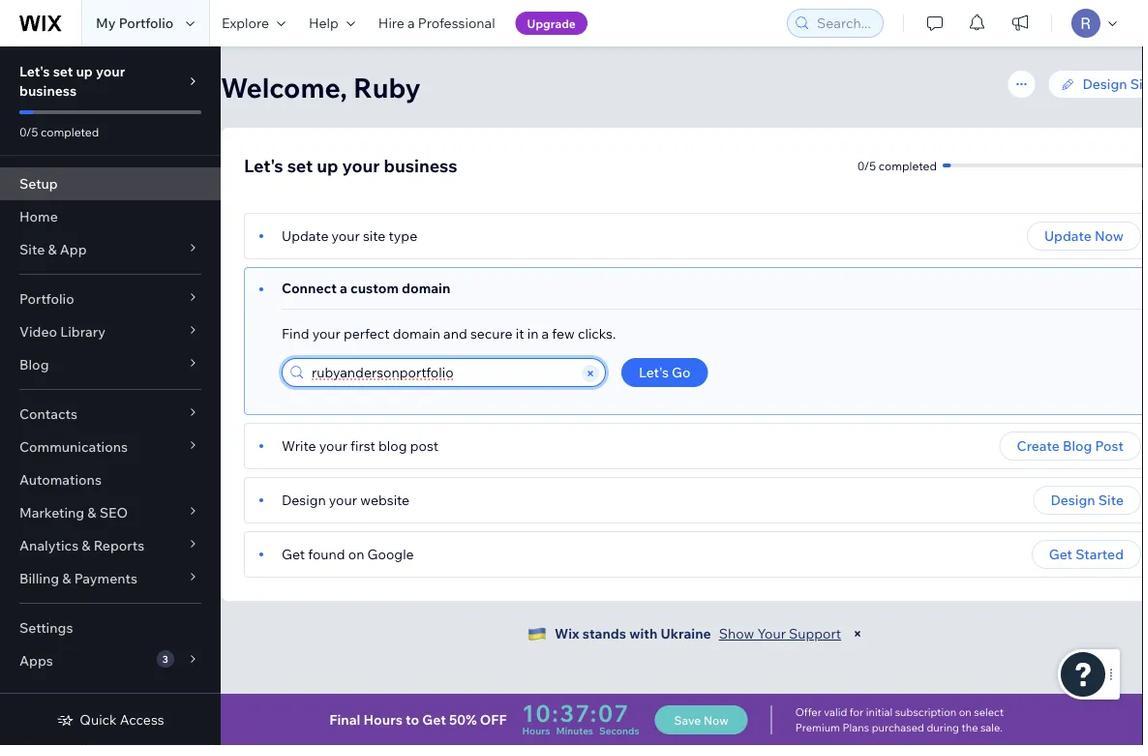 Task type: describe. For each thing, give the bounding box(es) containing it.
communications
[[19, 439, 128, 456]]

e.g., mystunningwebsite.com field
[[306, 359, 579, 386]]

design site button
[[1034, 486, 1142, 515]]

1 vertical spatial business
[[384, 154, 458, 176]]

marketing
[[19, 505, 84, 522]]

library
[[60, 324, 106, 340]]

update for update your site type
[[282, 228, 329, 245]]

save now button
[[655, 706, 748, 735]]

your for write
[[319, 438, 348, 455]]

blog
[[379, 438, 407, 455]]

select
[[975, 706, 1005, 720]]

in
[[528, 325, 539, 342]]

a for custom
[[340, 280, 348, 297]]

sit
[[1131, 76, 1144, 93]]

analytics
[[19, 538, 79, 555]]

business inside 'sidebar' element
[[19, 82, 77, 99]]

website
[[360, 492, 410, 509]]

with
[[630, 626, 658, 643]]

0/5 inside 'sidebar' element
[[19, 124, 38, 139]]

design for design your website
[[282, 492, 326, 509]]

& for billing
[[62, 570, 71, 587]]

contacts button
[[0, 398, 221, 431]]

post
[[1096, 438, 1125, 455]]

1 horizontal spatial up
[[317, 154, 339, 176]]

connect
[[282, 280, 337, 297]]

get found on google
[[282, 546, 414, 563]]

save
[[675, 713, 701, 728]]

video library button
[[0, 316, 221, 349]]

your for design
[[329, 492, 357, 509]]

my portfolio
[[96, 15, 174, 31]]

go
[[672, 364, 691, 381]]

purchased
[[872, 722, 925, 735]]

design your website
[[282, 492, 410, 509]]

wix
[[555, 626, 580, 643]]

home link
[[0, 200, 221, 233]]

few
[[552, 325, 575, 342]]

wix stands with ukraine show your support
[[555, 626, 842, 643]]

& for marketing
[[87, 505, 96, 522]]

first
[[351, 438, 376, 455]]

get for get started
[[1050, 546, 1073, 563]]

blog inside button
[[1063, 438, 1093, 455]]

analytics & reports button
[[0, 530, 221, 563]]

settings link
[[0, 612, 221, 645]]

your for update
[[332, 228, 360, 245]]

hire a professional link
[[367, 0, 507, 46]]

let's go button
[[622, 358, 709, 387]]

let's go
[[639, 364, 691, 381]]

the
[[962, 722, 979, 735]]

settings
[[19, 620, 73, 637]]

my
[[96, 15, 116, 31]]

access
[[120, 712, 164, 729]]

started
[[1076, 546, 1125, 563]]

final hours to get 50% off
[[330, 712, 507, 729]]

site & app
[[19, 241, 87, 258]]

marketing & seo button
[[0, 497, 221, 530]]

update now
[[1045, 228, 1125, 245]]

now for update now
[[1095, 228, 1125, 245]]

and
[[444, 325, 468, 342]]

billing & payments
[[19, 570, 137, 587]]

app
[[60, 241, 87, 258]]

support
[[789, 626, 842, 643]]

show your support button
[[719, 626, 842, 643]]

update for update now
[[1045, 228, 1092, 245]]

hours for final
[[364, 712, 403, 729]]

help
[[309, 15, 339, 31]]

type
[[389, 228, 418, 245]]

10:37:07
[[523, 699, 630, 728]]

quick access button
[[57, 712, 164, 729]]

on inside 'offer valid for initial subscription on select premium plans purchased during the sale.'
[[960, 706, 972, 720]]

completed inside 'sidebar' element
[[41, 124, 99, 139]]

blog inside popup button
[[19, 356, 49, 373]]

your up update your site type
[[342, 154, 380, 176]]

design for design site
[[1051, 492, 1096, 509]]

portfolio button
[[0, 283, 221, 316]]

get for get found on google
[[282, 546, 305, 563]]

1 vertical spatial 0/5 completed
[[858, 158, 938, 173]]

reports
[[94, 538, 145, 555]]

0/5 completed inside 'sidebar' element
[[19, 124, 99, 139]]

billing
[[19, 570, 59, 587]]

off
[[480, 712, 507, 729]]

50%
[[449, 712, 477, 729]]

clicks.
[[578, 325, 616, 342]]

get started
[[1050, 546, 1125, 563]]

explore
[[222, 15, 269, 31]]

home
[[19, 208, 58, 225]]

it
[[516, 325, 525, 342]]

domain for custom
[[402, 280, 451, 297]]

during
[[927, 722, 960, 735]]

1 horizontal spatial let's set up your business
[[244, 154, 458, 176]]

setup
[[19, 175, 58, 192]]

domain for perfect
[[393, 325, 441, 342]]

10:37:07 hours minutes seconds
[[523, 699, 640, 737]]

write your first blog post
[[282, 438, 439, 455]]

design for design sit
[[1083, 76, 1128, 93]]

valid
[[825, 706, 848, 720]]

let's inside button
[[639, 364, 669, 381]]

setup link
[[0, 168, 221, 200]]

marketing & seo
[[19, 505, 128, 522]]

get started button
[[1032, 540, 1142, 570]]



Task type: vqa. For each thing, say whether or not it's contained in the screenshot.
-
no



Task type: locate. For each thing, give the bounding box(es) containing it.
0 vertical spatial portfolio
[[119, 15, 174, 31]]

your inside 'sidebar' element
[[96, 63, 125, 80]]

0 horizontal spatial let's set up your business
[[19, 63, 125, 99]]

hours
[[364, 712, 403, 729], [523, 725, 551, 737]]

1 horizontal spatial let's
[[244, 154, 283, 176]]

now inside "button"
[[1095, 228, 1125, 245]]

1 horizontal spatial a
[[408, 15, 415, 31]]

let's set up your business up update your site type
[[244, 154, 458, 176]]

automations
[[19, 472, 102, 489]]

upgrade button
[[516, 12, 588, 35]]

0 vertical spatial on
[[348, 546, 365, 563]]

hours left to on the left bottom
[[364, 712, 403, 729]]

1 update from the left
[[282, 228, 329, 245]]

1 vertical spatial portfolio
[[19, 291, 74, 308]]

google
[[368, 546, 414, 563]]

quick
[[80, 712, 117, 729]]

help button
[[297, 0, 367, 46]]

offer
[[796, 706, 822, 720]]

your
[[758, 626, 786, 643]]

update inside "button"
[[1045, 228, 1092, 245]]

portfolio up the video
[[19, 291, 74, 308]]

now for save now
[[704, 713, 729, 728]]

minutes
[[556, 725, 594, 737]]

let's set up your business inside 'sidebar' element
[[19, 63, 125, 99]]

& left seo
[[87, 505, 96, 522]]

0 horizontal spatial portfolio
[[19, 291, 74, 308]]

get right to on the left bottom
[[423, 712, 446, 729]]

1 horizontal spatial hours
[[523, 725, 551, 737]]

1 horizontal spatial site
[[1099, 492, 1125, 509]]

1 horizontal spatial 0/5
[[858, 158, 877, 173]]

0 vertical spatial set
[[53, 63, 73, 80]]

site down the post
[[1099, 492, 1125, 509]]

1 vertical spatial blog
[[1063, 438, 1093, 455]]

0 vertical spatial 0/5
[[19, 124, 38, 139]]

post
[[410, 438, 439, 455]]

business
[[19, 82, 77, 99], [384, 154, 458, 176]]

automations link
[[0, 464, 221, 497]]

0/5
[[19, 124, 38, 139], [858, 158, 877, 173]]

1 vertical spatial 0/5
[[858, 158, 877, 173]]

let's set up your business
[[19, 63, 125, 99], [244, 154, 458, 176]]

perfect
[[344, 325, 390, 342]]

0 vertical spatial business
[[19, 82, 77, 99]]

video library
[[19, 324, 106, 340]]

let's
[[19, 63, 50, 80], [244, 154, 283, 176], [639, 364, 669, 381]]

& for site
[[48, 241, 57, 258]]

site
[[19, 241, 45, 258], [1099, 492, 1125, 509]]

0 horizontal spatial business
[[19, 82, 77, 99]]

update your site type
[[282, 228, 418, 245]]

1 vertical spatial let's
[[244, 154, 283, 176]]

1 vertical spatial let's set up your business
[[244, 154, 458, 176]]

welcome, ruby
[[221, 70, 421, 104]]

upgrade
[[528, 16, 576, 31]]

ukraine
[[661, 626, 712, 643]]

plans
[[843, 722, 870, 735]]

1 vertical spatial now
[[704, 713, 729, 728]]

secure
[[471, 325, 513, 342]]

1 horizontal spatial 0/5 completed
[[858, 158, 938, 173]]

premium
[[796, 722, 841, 735]]

2 horizontal spatial let's
[[639, 364, 669, 381]]

0 vertical spatial completed
[[41, 124, 99, 139]]

site & app button
[[0, 233, 221, 266]]

3
[[163, 653, 168, 665]]

get left started
[[1050, 546, 1073, 563]]

0 horizontal spatial blog
[[19, 356, 49, 373]]

2 horizontal spatial get
[[1050, 546, 1073, 563]]

subscription
[[896, 706, 957, 720]]

create
[[1018, 438, 1060, 455]]

offer valid for initial subscription on select premium plans purchased during the sale.
[[796, 706, 1005, 735]]

1 vertical spatial site
[[1099, 492, 1125, 509]]

sidebar element
[[0, 46, 221, 747]]

design left sit
[[1083, 76, 1128, 93]]

get inside button
[[1050, 546, 1073, 563]]

site inside the design site button
[[1099, 492, 1125, 509]]

hire
[[379, 15, 405, 31]]

your left website
[[329, 492, 357, 509]]

& left app
[[48, 241, 57, 258]]

1 horizontal spatial completed
[[879, 158, 938, 173]]

your left first
[[319, 438, 348, 455]]

1 horizontal spatial update
[[1045, 228, 1092, 245]]

create blog post button
[[1000, 432, 1142, 461]]

Search... field
[[812, 10, 878, 37]]

let's inside let's set up your business
[[19, 63, 50, 80]]

design inside button
[[1051, 492, 1096, 509]]

get
[[282, 546, 305, 563], [1050, 546, 1073, 563], [423, 712, 446, 729]]

business up setup
[[19, 82, 77, 99]]

& inside 'dropdown button'
[[62, 570, 71, 587]]

seconds
[[600, 725, 640, 737]]

your for find
[[313, 325, 341, 342]]

update
[[282, 228, 329, 245], [1045, 228, 1092, 245]]

1 vertical spatial completed
[[879, 158, 938, 173]]

hours for 10:37:07
[[523, 725, 551, 737]]

2 vertical spatial a
[[542, 325, 549, 342]]

design down write
[[282, 492, 326, 509]]

0 vertical spatial now
[[1095, 228, 1125, 245]]

1 horizontal spatial now
[[1095, 228, 1125, 245]]

1 vertical spatial on
[[960, 706, 972, 720]]

billing & payments button
[[0, 563, 221, 596]]

blog left the post
[[1063, 438, 1093, 455]]

a left custom
[[340, 280, 348, 297]]

1 vertical spatial domain
[[393, 325, 441, 342]]

write
[[282, 438, 316, 455]]

on up 'the'
[[960, 706, 972, 720]]

0 horizontal spatial hours
[[364, 712, 403, 729]]

0 horizontal spatial now
[[704, 713, 729, 728]]

blog down the video
[[19, 356, 49, 373]]

find
[[282, 325, 309, 342]]

0 horizontal spatial a
[[340, 280, 348, 297]]

sale.
[[981, 722, 1003, 735]]

domain up find your perfect domain and secure it in a few clicks.
[[402, 280, 451, 297]]

0 horizontal spatial up
[[76, 63, 93, 80]]

1 horizontal spatial on
[[960, 706, 972, 720]]

site
[[363, 228, 386, 245]]

business up type
[[384, 154, 458, 176]]

0 horizontal spatial set
[[53, 63, 73, 80]]

save now
[[675, 713, 729, 728]]

0/5 completed
[[19, 124, 99, 139], [858, 158, 938, 173]]

0 vertical spatial domain
[[402, 280, 451, 297]]

communications button
[[0, 431, 221, 464]]

site down home
[[19, 241, 45, 258]]

on right found
[[348, 546, 365, 563]]

design sit link
[[1049, 70, 1144, 99]]

site inside "site & app" popup button
[[19, 241, 45, 258]]

completed
[[41, 124, 99, 139], [879, 158, 938, 173]]

0 horizontal spatial let's
[[19, 63, 50, 80]]

2 horizontal spatial a
[[542, 325, 549, 342]]

1 horizontal spatial get
[[423, 712, 446, 729]]

contacts
[[19, 406, 77, 423]]

0 horizontal spatial update
[[282, 228, 329, 245]]

domain left and
[[393, 325, 441, 342]]

2 vertical spatial let's
[[639, 364, 669, 381]]

0 vertical spatial blog
[[19, 356, 49, 373]]

design down create blog post button
[[1051, 492, 1096, 509]]

0 vertical spatial a
[[408, 15, 415, 31]]

domain
[[402, 280, 451, 297], [393, 325, 441, 342]]

update now button
[[1028, 222, 1142, 251]]

0 vertical spatial 0/5 completed
[[19, 124, 99, 139]]

1 horizontal spatial blog
[[1063, 438, 1093, 455]]

hours inside 10:37:07 hours minutes seconds
[[523, 725, 551, 737]]

a right hire
[[408, 15, 415, 31]]

your left site
[[332, 228, 360, 245]]

1 horizontal spatial portfolio
[[119, 15, 174, 31]]

video
[[19, 324, 57, 340]]

0 horizontal spatial site
[[19, 241, 45, 258]]

ruby
[[354, 70, 421, 104]]

& for analytics
[[82, 538, 91, 555]]

portfolio inside popup button
[[19, 291, 74, 308]]

0 horizontal spatial 0/5 completed
[[19, 124, 99, 139]]

welcome,
[[221, 70, 348, 104]]

your down my
[[96, 63, 125, 80]]

1 vertical spatial set
[[287, 154, 313, 176]]

get left found
[[282, 546, 305, 563]]

let's set up your business down my
[[19, 63, 125, 99]]

now inside button
[[704, 713, 729, 728]]

your right find
[[313, 325, 341, 342]]

& left reports
[[82, 538, 91, 555]]

a for professional
[[408, 15, 415, 31]]

a right "in"
[[542, 325, 549, 342]]

design sit
[[1083, 76, 1144, 93]]

0 vertical spatial let's set up your business
[[19, 63, 125, 99]]

to
[[406, 712, 420, 729]]

2 update from the left
[[1045, 228, 1092, 245]]

0 horizontal spatial completed
[[41, 124, 99, 139]]

blog button
[[0, 349, 221, 382]]

up inside 'sidebar' element
[[76, 63, 93, 80]]

1 vertical spatial up
[[317, 154, 339, 176]]

find your perfect domain and secure it in a few clicks.
[[282, 325, 616, 342]]

1 vertical spatial a
[[340, 280, 348, 297]]

quick access
[[80, 712, 164, 729]]

0 horizontal spatial on
[[348, 546, 365, 563]]

1 horizontal spatial set
[[287, 154, 313, 176]]

show
[[719, 626, 755, 643]]

0 horizontal spatial 0/5
[[19, 124, 38, 139]]

& right billing
[[62, 570, 71, 587]]

portfolio right my
[[119, 15, 174, 31]]

set
[[53, 63, 73, 80], [287, 154, 313, 176]]

hours left 'minutes'
[[523, 725, 551, 737]]

create blog post
[[1018, 438, 1125, 455]]

design site
[[1051, 492, 1125, 509]]

0 vertical spatial let's
[[19, 63, 50, 80]]

& inside dropdown button
[[82, 538, 91, 555]]

1 horizontal spatial business
[[384, 154, 458, 176]]

apps
[[19, 653, 53, 670]]

hire a professional
[[379, 15, 496, 31]]

final
[[330, 712, 361, 729]]

initial
[[867, 706, 893, 720]]

0 vertical spatial site
[[19, 241, 45, 258]]

0 vertical spatial up
[[76, 63, 93, 80]]

custom
[[351, 280, 399, 297]]

0 horizontal spatial get
[[282, 546, 305, 563]]

professional
[[418, 15, 496, 31]]

set inside 'sidebar' element
[[53, 63, 73, 80]]



